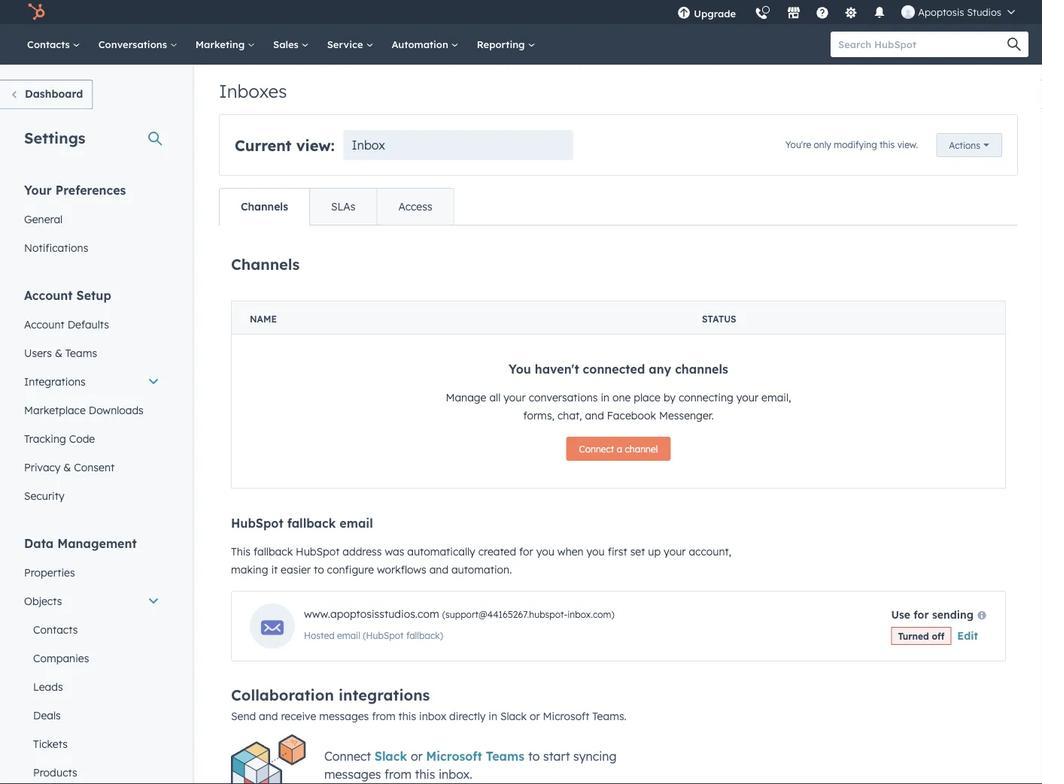 Task type: locate. For each thing, give the bounding box(es) containing it.
tab list
[[219, 188, 454, 226]]

automation link
[[383, 24, 468, 65]]

account for account defaults
[[24, 318, 65, 331]]

your right up
[[664, 545, 686, 559]]

& right privacy
[[63, 461, 71, 474]]

email right hosted
[[337, 630, 360, 642]]

reporting link
[[468, 24, 544, 65]]

account up users
[[24, 318, 65, 331]]

connect inside connect a channel button
[[579, 444, 614, 455]]

2 horizontal spatial your
[[736, 391, 758, 404]]

0 vertical spatial contacts
[[27, 38, 73, 50]]

integrations button
[[15, 368, 169, 396]]

fallback up the easier
[[287, 516, 336, 531]]

0 vertical spatial fallback
[[287, 516, 336, 531]]

or right directly
[[530, 710, 540, 723]]

fallback inside "this fallback hubspot address was automatically created for you when you first set up your account, making it easier to configure workflows and automation."
[[254, 545, 293, 559]]

microsoft inside connect slack or microsoft teams to start syncing messages from this inbox.
[[426, 749, 482, 764]]

1 horizontal spatial microsoft
[[543, 710, 589, 723]]

0 vertical spatial hubspot
[[231, 516, 283, 531]]

hubspot up this
[[231, 516, 283, 531]]

collaboration integrations send and receive messages from this inbox directly in slack or microsoft teams.
[[231, 686, 627, 723]]

leads link
[[15, 673, 169, 702]]

0 vertical spatial channels
[[241, 200, 288, 213]]

inbox
[[419, 710, 446, 723]]

marketplaces image
[[787, 7, 801, 20]]

1 vertical spatial microsoft
[[426, 749, 482, 764]]

contacts link down hubspot link at the top of page
[[18, 24, 89, 65]]

this
[[231, 545, 251, 559]]

search image
[[1007, 38, 1021, 51]]

to right the easier
[[314, 564, 324, 577]]

(support@44165267.hubspot-
[[442, 609, 567, 621]]

Search HubSpot search field
[[831, 32, 1015, 57]]

by
[[663, 391, 676, 404]]

view:
[[296, 136, 334, 155]]

1 you from the left
[[536, 545, 554, 559]]

for
[[519, 545, 533, 559], [914, 608, 929, 621]]

this left inbox in the left bottom of the page
[[398, 710, 416, 723]]

notifications button
[[867, 0, 892, 24]]

fallback for email
[[287, 516, 336, 531]]

2 horizontal spatial and
[[585, 409, 604, 422]]

send
[[231, 710, 256, 723]]

slack right directly
[[500, 710, 527, 723]]

0 horizontal spatial or
[[411, 749, 423, 764]]

0 vertical spatial or
[[530, 710, 540, 723]]

all
[[489, 391, 501, 404]]

contacts
[[27, 38, 73, 50], [33, 623, 78, 637]]

slack link
[[375, 749, 411, 764]]

fallback up it
[[254, 545, 293, 559]]

1 vertical spatial this
[[398, 710, 416, 723]]

messages down the slack link on the left bottom of page
[[324, 767, 381, 782]]

1 vertical spatial account
[[24, 318, 65, 331]]

any
[[649, 362, 671, 377]]

or inside collaboration integrations send and receive messages from this inbox directly in slack or microsoft teams.
[[530, 710, 540, 723]]

microsoft teams link
[[426, 749, 528, 764]]

microsoft
[[543, 710, 589, 723], [426, 749, 482, 764]]

from down the slack link on the left bottom of page
[[384, 767, 412, 782]]

1 horizontal spatial teams
[[486, 749, 524, 764]]

created
[[478, 545, 516, 559]]

contacts link for conversations link
[[18, 24, 89, 65]]

menu
[[668, 0, 1024, 30]]

account defaults
[[24, 318, 109, 331]]

conversations link
[[89, 24, 186, 65]]

0 vertical spatial to
[[314, 564, 324, 577]]

2 vertical spatial this
[[415, 767, 435, 782]]

account
[[24, 288, 73, 303], [24, 318, 65, 331]]

you left first
[[587, 545, 605, 559]]

or down inbox in the left bottom of the page
[[411, 749, 423, 764]]

0 horizontal spatial for
[[519, 545, 533, 559]]

edit
[[957, 630, 978, 643]]

1 account from the top
[[24, 288, 73, 303]]

1 vertical spatial teams
[[486, 749, 524, 764]]

contacts link up companies
[[15, 616, 169, 644]]

tab panel
[[219, 225, 1018, 785]]

0 vertical spatial teams
[[65, 346, 97, 360]]

settings
[[24, 128, 85, 147]]

0 horizontal spatial your
[[504, 391, 526, 404]]

it
[[271, 564, 278, 577]]

1 vertical spatial or
[[411, 749, 423, 764]]

slack down integrations
[[375, 749, 407, 764]]

1 vertical spatial slack
[[375, 749, 407, 764]]

microsoft up "start"
[[543, 710, 589, 723]]

account setup
[[24, 288, 111, 303]]

in inside collaboration integrations send and receive messages from this inbox directly in slack or microsoft teams.
[[489, 710, 497, 723]]

0 vertical spatial connect
[[579, 444, 614, 455]]

place
[[634, 391, 661, 404]]

tab panel containing channels
[[219, 225, 1018, 785]]

fallback
[[287, 516, 336, 531], [254, 545, 293, 559]]

& right users
[[55, 346, 62, 360]]

and down automatically
[[429, 564, 448, 577]]

from down integrations
[[372, 710, 395, 723]]

integrations
[[24, 375, 86, 388]]

in left one
[[601, 391, 609, 404]]

contacts down hubspot link at the top of page
[[27, 38, 73, 50]]

teams left "start"
[[486, 749, 524, 764]]

teams.
[[592, 710, 627, 723]]

your right all
[[504, 391, 526, 404]]

marketplace downloads
[[24, 404, 144, 417]]

1 horizontal spatial or
[[530, 710, 540, 723]]

automation
[[392, 38, 451, 50]]

1 vertical spatial connect
[[324, 749, 371, 764]]

connect left the slack link on the left bottom of page
[[324, 749, 371, 764]]

from inside connect slack or microsoft teams to start syncing messages from this inbox.
[[384, 767, 412, 782]]

0 vertical spatial and
[[585, 409, 604, 422]]

0 vertical spatial slack
[[500, 710, 527, 723]]

0 vertical spatial from
[[372, 710, 395, 723]]

connect
[[579, 444, 614, 455], [324, 749, 371, 764]]

1 horizontal spatial slack
[[500, 710, 527, 723]]

address
[[343, 545, 382, 559]]

service link
[[318, 24, 383, 65]]

0 vertical spatial &
[[55, 346, 62, 360]]

to
[[314, 564, 324, 577], [528, 749, 540, 764]]

hubspot link
[[18, 3, 56, 21]]

messages right receive
[[319, 710, 369, 723]]

settings image
[[844, 7, 858, 20]]

0 horizontal spatial connect
[[324, 749, 371, 764]]

manage all your conversations in one place by connecting your email, forms, chat, and facebook messenger.
[[446, 391, 791, 422]]

this inside connect slack or microsoft teams to start syncing messages from this inbox.
[[415, 767, 435, 782]]

security
[[24, 489, 64, 503]]

a
[[617, 444, 622, 455]]

microsoft up 'inbox.'
[[426, 749, 482, 764]]

companies
[[33, 652, 89, 665]]

for right use
[[914, 608, 929, 621]]

messages inside collaboration integrations send and receive messages from this inbox directly in slack or microsoft teams.
[[319, 710, 369, 723]]

channels up name
[[231, 255, 300, 273]]

configure
[[327, 564, 374, 577]]

1 vertical spatial contacts link
[[15, 616, 169, 644]]

account setup element
[[15, 287, 169, 510]]

view.
[[897, 139, 918, 150]]

0 vertical spatial account
[[24, 288, 73, 303]]

deals link
[[15, 702, 169, 730]]

1 vertical spatial and
[[429, 564, 448, 577]]

teams down defaults in the top of the page
[[65, 346, 97, 360]]

channels
[[241, 200, 288, 213], [231, 255, 300, 273]]

1 vertical spatial from
[[384, 767, 412, 782]]

2 vertical spatial and
[[259, 710, 278, 723]]

for inside "this fallback hubspot address was automatically created for you when you first set up your account, making it easier to configure workflows and automation."
[[519, 545, 533, 559]]

channels down "current"
[[241, 200, 288, 213]]

objects button
[[15, 587, 169, 616]]

1 vertical spatial to
[[528, 749, 540, 764]]

and inside manage all your conversations in one place by connecting your email, forms, chat, and facebook messenger.
[[585, 409, 604, 422]]

0 horizontal spatial to
[[314, 564, 324, 577]]

your left email,
[[736, 391, 758, 404]]

and right chat,
[[585, 409, 604, 422]]

0 vertical spatial in
[[601, 391, 609, 404]]

security link
[[15, 482, 169, 510]]

2 account from the top
[[24, 318, 65, 331]]

this left 'inbox.'
[[415, 767, 435, 782]]

1 horizontal spatial and
[[429, 564, 448, 577]]

0 horizontal spatial &
[[55, 346, 62, 360]]

0 horizontal spatial in
[[489, 710, 497, 723]]

downloads
[[89, 404, 144, 417]]

use
[[891, 608, 910, 621]]

connect a channel
[[579, 444, 658, 455]]

1 horizontal spatial your
[[664, 545, 686, 559]]

connect inside connect slack or microsoft teams to start syncing messages from this inbox.
[[324, 749, 371, 764]]

your preferences element
[[15, 182, 169, 262]]

dashboard
[[25, 87, 83, 100]]

tickets
[[33, 738, 68, 751]]

notifications
[[24, 241, 88, 254]]

0 horizontal spatial teams
[[65, 346, 97, 360]]

access link
[[377, 189, 453, 225]]

email up the "address"
[[340, 516, 373, 531]]

channels inside tab panel
[[231, 255, 300, 273]]

1 horizontal spatial you
[[587, 545, 605, 559]]

tab list containing channels
[[219, 188, 454, 226]]

conversations
[[98, 38, 170, 50]]

menu containing apoptosis studios
[[668, 0, 1024, 30]]

1 vertical spatial messages
[[324, 767, 381, 782]]

slack inside connect slack or microsoft teams to start syncing messages from this inbox.
[[375, 749, 407, 764]]

email
[[340, 516, 373, 531], [337, 630, 360, 642]]

teams
[[65, 346, 97, 360], [486, 749, 524, 764]]

to left "start"
[[528, 749, 540, 764]]

0 vertical spatial contacts link
[[18, 24, 89, 65]]

marketing
[[195, 38, 248, 50]]

you
[[536, 545, 554, 559], [587, 545, 605, 559]]

1 horizontal spatial in
[[601, 391, 609, 404]]

0 vertical spatial messages
[[319, 710, 369, 723]]

account up the "account defaults"
[[24, 288, 73, 303]]

for right the created at the left bottom of the page
[[519, 545, 533, 559]]

current
[[235, 136, 292, 155]]

1 horizontal spatial connect
[[579, 444, 614, 455]]

0 vertical spatial microsoft
[[543, 710, 589, 723]]

and right send
[[259, 710, 278, 723]]

hubspot fallback email
[[231, 516, 373, 531]]

data management element
[[15, 535, 169, 785]]

calling icon button
[[749, 2, 774, 24]]

in right directly
[[489, 710, 497, 723]]

1 vertical spatial &
[[63, 461, 71, 474]]

contacts up companies
[[33, 623, 78, 637]]

general
[[24, 213, 63, 226]]

properties link
[[15, 559, 169, 587]]

general link
[[15, 205, 169, 234]]

you left when
[[536, 545, 554, 559]]

channels for channels link
[[241, 200, 288, 213]]

teams inside connect slack or microsoft teams to start syncing messages from this inbox.
[[486, 749, 524, 764]]

1 vertical spatial contacts
[[33, 623, 78, 637]]

1 vertical spatial hubspot
[[296, 545, 340, 559]]

up
[[648, 545, 661, 559]]

contacts link
[[18, 24, 89, 65], [15, 616, 169, 644]]

you
[[509, 362, 531, 377]]

from inside collaboration integrations send and receive messages from this inbox directly in slack or microsoft teams.
[[372, 710, 395, 723]]

first
[[608, 545, 627, 559]]

0 vertical spatial for
[[519, 545, 533, 559]]

this left view.
[[880, 139, 895, 150]]

0 horizontal spatial and
[[259, 710, 278, 723]]

hubspot up the easier
[[296, 545, 340, 559]]

1 vertical spatial in
[[489, 710, 497, 723]]

1 horizontal spatial to
[[528, 749, 540, 764]]

1 vertical spatial fallback
[[254, 545, 293, 559]]

connect left a
[[579, 444, 614, 455]]

off
[[932, 631, 944, 642]]

0 horizontal spatial hubspot
[[231, 516, 283, 531]]

1 horizontal spatial hubspot
[[296, 545, 340, 559]]

when
[[557, 545, 584, 559]]

0 horizontal spatial microsoft
[[426, 749, 482, 764]]

turned
[[898, 631, 929, 642]]

in
[[601, 391, 609, 404], [489, 710, 497, 723]]

1 horizontal spatial for
[[914, 608, 929, 621]]

1 horizontal spatial &
[[63, 461, 71, 474]]

marketing link
[[186, 24, 264, 65]]

your
[[504, 391, 526, 404], [736, 391, 758, 404], [664, 545, 686, 559]]

only
[[814, 139, 831, 150]]

1 vertical spatial channels
[[231, 255, 300, 273]]

contacts link for companies link on the bottom left
[[15, 616, 169, 644]]

0 horizontal spatial you
[[536, 545, 554, 559]]

0 horizontal spatial slack
[[375, 749, 407, 764]]

haven't
[[535, 362, 579, 377]]



Task type: vqa. For each thing, say whether or not it's contained in the screenshot.
the step.
no



Task type: describe. For each thing, give the bounding box(es) containing it.
inbox
[[352, 138, 385, 153]]

& for privacy
[[63, 461, 71, 474]]

notifications link
[[15, 234, 169, 262]]

your inside "this fallback hubspot address was automatically created for you when you first set up your account, making it easier to configure workflows and automation."
[[664, 545, 686, 559]]

was
[[385, 545, 404, 559]]

inbox.
[[439, 767, 472, 782]]

help button
[[810, 0, 835, 24]]

products link
[[15, 759, 169, 785]]

www.apoptosisstudios.com
[[304, 608, 439, 621]]

help image
[[816, 7, 829, 20]]

syncing
[[573, 749, 617, 764]]

privacy & consent
[[24, 461, 114, 474]]

microsoft inside collaboration integrations send and receive messages from this inbox directly in slack or microsoft teams.
[[543, 710, 589, 723]]

users & teams link
[[15, 339, 169, 368]]

to inside connect slack or microsoft teams to start syncing messages from this inbox.
[[528, 749, 540, 764]]

tracking
[[24, 432, 66, 445]]

tracking code link
[[15, 425, 169, 453]]

access
[[398, 200, 432, 213]]

inbox.com)
[[567, 609, 614, 621]]

notifications image
[[873, 7, 886, 20]]

you're only modifying this view.
[[785, 139, 918, 150]]

your preferences
[[24, 182, 126, 197]]

products
[[33, 766, 77, 779]]

this fallback hubspot address was automatically created for you when you first set up your account, making it easier to configure workflows and automation.
[[231, 545, 731, 577]]

hubspot inside "this fallback hubspot address was automatically created for you when you first set up your account, making it easier to configure workflows and automation."
[[296, 545, 340, 559]]

connected
[[583, 362, 645, 377]]

chat,
[[557, 409, 582, 422]]

hosted
[[304, 630, 335, 642]]

2 you from the left
[[587, 545, 605, 559]]

account for account setup
[[24, 288, 73, 303]]

1 vertical spatial for
[[914, 608, 929, 621]]

data
[[24, 536, 54, 551]]

slack inside collaboration integrations send and receive messages from this inbox directly in slack or microsoft teams.
[[500, 710, 527, 723]]

inbox button
[[344, 130, 573, 160]]

companies link
[[15, 644, 169, 673]]

privacy
[[24, 461, 60, 474]]

setup
[[76, 288, 111, 303]]

sending
[[932, 608, 974, 621]]

sales
[[273, 38, 301, 50]]

users & teams
[[24, 346, 97, 360]]

easier
[[281, 564, 311, 577]]

to inside "this fallback hubspot address was automatically created for you when you first set up your account, making it easier to configure workflows and automation."
[[314, 564, 324, 577]]

making
[[231, 564, 268, 577]]

tracking code
[[24, 432, 95, 445]]

receive
[[281, 710, 316, 723]]

workflows
[[377, 564, 426, 577]]

connect for connect slack or microsoft teams to start syncing messages from this inbox.
[[324, 749, 371, 764]]

upgrade image
[[677, 7, 691, 20]]

messenger.
[[659, 409, 714, 422]]

channels link
[[220, 189, 309, 225]]

fallback for hubspot
[[254, 545, 293, 559]]

hubspot image
[[27, 3, 45, 21]]

0 vertical spatial this
[[880, 139, 895, 150]]

conversations
[[529, 391, 598, 404]]

contacts inside data management 'element'
[[33, 623, 78, 637]]

search button
[[1000, 32, 1028, 57]]

settings link
[[835, 0, 867, 24]]

upgrade
[[694, 7, 736, 20]]

calling icon image
[[755, 8, 768, 21]]

tickets link
[[15, 730, 169, 759]]

you haven't connected any channels
[[509, 362, 728, 377]]

channel
[[625, 444, 658, 455]]

management
[[57, 536, 137, 551]]

channels for tab panel containing channels
[[231, 255, 300, 273]]

integrations
[[339, 686, 430, 705]]

current view:
[[235, 136, 334, 155]]

apoptosis studios
[[918, 6, 1001, 18]]

your
[[24, 182, 52, 197]]

connect for connect a channel
[[579, 444, 614, 455]]

service
[[327, 38, 366, 50]]

objects
[[24, 595, 62, 608]]

(hubspot
[[363, 630, 404, 642]]

you're
[[785, 139, 811, 150]]

modifying
[[834, 139, 877, 150]]

one
[[612, 391, 631, 404]]

and inside collaboration integrations send and receive messages from this inbox directly in slack or microsoft teams.
[[259, 710, 278, 723]]

users
[[24, 346, 52, 360]]

status
[[702, 314, 736, 325]]

marketplaces button
[[778, 0, 810, 24]]

teams inside account setup element
[[65, 346, 97, 360]]

automation.
[[451, 564, 512, 577]]

apoptosis
[[918, 6, 964, 18]]

0 vertical spatial email
[[340, 516, 373, 531]]

this inside collaboration integrations send and receive messages from this inbox directly in slack or microsoft teams.
[[398, 710, 416, 723]]

or inside connect slack or microsoft teams to start syncing messages from this inbox.
[[411, 749, 423, 764]]

in inside manage all your conversations in one place by connecting your email, forms, chat, and facebook messenger.
[[601, 391, 609, 404]]

connect slack or microsoft teams to start syncing messages from this inbox.
[[324, 749, 617, 782]]

fallback)
[[406, 630, 443, 642]]

tara schultz image
[[902, 5, 915, 19]]

turned off
[[898, 631, 944, 642]]

actions
[[949, 140, 980, 151]]

deals
[[33, 709, 61, 722]]

& for users
[[55, 346, 62, 360]]

start
[[543, 749, 570, 764]]

forms,
[[523, 409, 555, 422]]

account defaults link
[[15, 310, 169, 339]]

connect a channel button
[[566, 437, 671, 461]]

directly
[[449, 710, 486, 723]]

hosted email (hubspot fallback)
[[304, 630, 443, 642]]

1 vertical spatial email
[[337, 630, 360, 642]]

channels
[[675, 362, 728, 377]]

slas
[[331, 200, 355, 213]]

messages inside connect slack or microsoft teams to start syncing messages from this inbox.
[[324, 767, 381, 782]]

and inside "this fallback hubspot address was automatically created for you when you first set up your account, making it easier to configure workflows and automation."
[[429, 564, 448, 577]]



